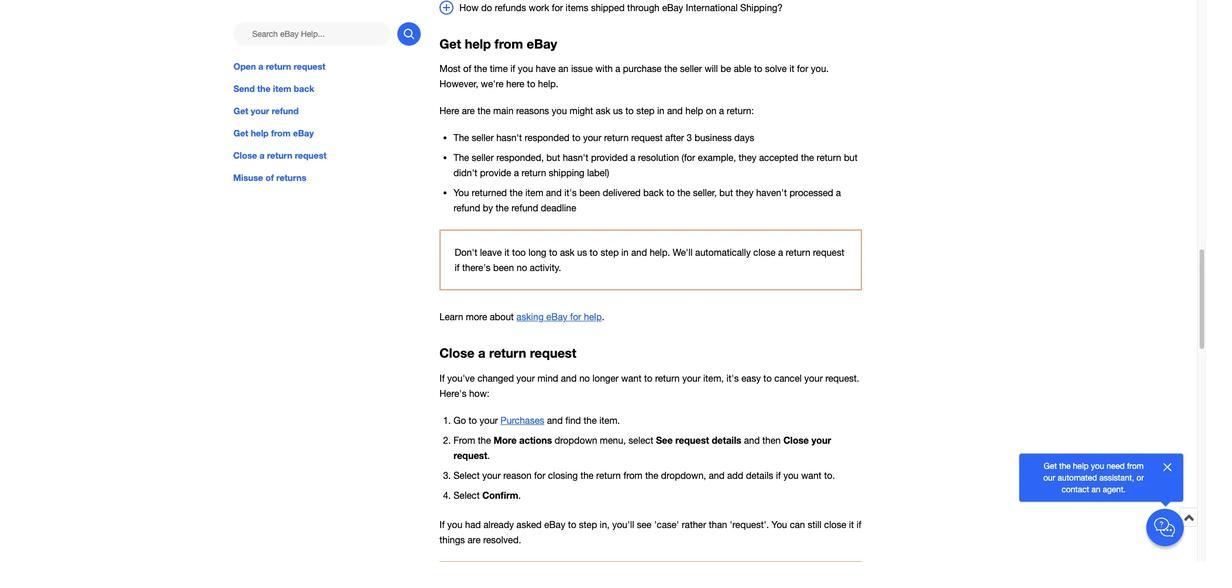 Task type: describe. For each thing, give the bounding box(es) containing it.
the left time at top left
[[474, 63, 487, 74]]

the down close your request
[[645, 470, 659, 481]]

if for if you had already asked ebay to step in, you'll see 'case' rather than 'request'. you can still close it if things are resolved.
[[440, 519, 445, 530]]

on
[[706, 105, 717, 116]]

close a return request link
[[234, 149, 421, 162]]

in,
[[600, 519, 610, 530]]

here
[[506, 78, 525, 89]]

and left "add"
[[709, 470, 725, 481]]

your right cancel
[[805, 373, 823, 383]]

issue
[[571, 63, 593, 74]]

then
[[763, 435, 781, 445]]

automatically
[[696, 247, 751, 258]]

deadline
[[541, 203, 577, 213]]

most of the time if you have an issue with a purchase the seller will be able to solve it for you. however, we're here to help.
[[440, 63, 829, 89]]

more
[[466, 312, 487, 322]]

of for most
[[463, 63, 472, 74]]

1 vertical spatial get help from ebay
[[234, 128, 314, 138]]

1 horizontal spatial ask
[[596, 105, 611, 116]]

the right closing
[[581, 470, 594, 481]]

ebay right asking
[[547, 312, 568, 322]]

request.
[[826, 373, 860, 383]]

learn more about asking ebay for help .
[[440, 312, 605, 322]]

responded,
[[497, 152, 544, 163]]

need
[[1107, 461, 1125, 471]]

want inside if you've changed your mind and no longer want to return your item, it's easy to cancel your request. here's how:
[[621, 373, 642, 383]]

mind
[[538, 373, 559, 383]]

the inside from the more actions dropdown menu, select see request details and then
[[478, 435, 491, 445]]

close inside close your request
[[784, 434, 809, 445]]

will
[[705, 63, 718, 74]]

for right reason
[[534, 470, 546, 481]]

from the more actions dropdown menu, select see request details and then
[[454, 434, 784, 445]]

'case'
[[654, 519, 679, 530]]

1 horizontal spatial close
[[440, 346, 475, 361]]

ebay inside dropdown button
[[662, 2, 684, 13]]

actions
[[519, 434, 552, 445]]

0 vertical spatial back
[[294, 83, 314, 94]]

automated
[[1058, 473, 1098, 482]]

work
[[529, 2, 549, 13]]

you left might
[[552, 105, 567, 116]]

you returned the item and it's been delivered back to the seller, but they haven't processed a refund by the refund deadline
[[454, 187, 841, 213]]

you.
[[811, 63, 829, 74]]

send the item back link
[[234, 82, 421, 95]]

rather
[[682, 519, 706, 530]]

item.
[[600, 415, 620, 426]]

how do refunds work for items shipped through ebay international shipping?
[[460, 2, 783, 13]]

select your reason for closing the return from the dropdown, and add details if you want to.
[[454, 470, 835, 481]]

select for your
[[454, 470, 480, 481]]

a right on
[[719, 105, 724, 116]]

processed
[[790, 187, 834, 198]]

a inside you returned the item and it's been delivered back to the seller, but they haven't processed a refund by the refund deadline
[[836, 187, 841, 198]]

still
[[808, 519, 822, 530]]

ask inside don't leave it too long to ask us to step in and help. we'll automatically close a return request if there's been no activity.
[[560, 247, 575, 258]]

with
[[596, 63, 613, 74]]

responded
[[525, 132, 570, 143]]

your up select confirm .
[[482, 470, 501, 481]]

get for "get the help you need from our automated assistant, or contact an agent." tooltip
[[1044, 461, 1057, 471]]

you inside get the help you need from our automated assistant, or contact an agent.
[[1091, 461, 1105, 471]]

how
[[460, 2, 479, 13]]

it for most of the time if you have an issue with a purchase the seller will be able to solve it for you. however, we're here to help.
[[790, 63, 795, 74]]

your up more at the bottom left
[[480, 415, 498, 426]]

0 vertical spatial .
[[602, 312, 605, 322]]

an inside most of the time if you have an issue with a purchase the seller will be able to solve it for you. however, we're here to help.
[[559, 63, 569, 74]]

step inside don't leave it too long to ask us to step in and help. we'll automatically close a return request if there's been no activity.
[[601, 247, 619, 258]]

here
[[440, 105, 459, 116]]

1 horizontal spatial refund
[[454, 203, 480, 213]]

in inside don't leave it too long to ask us to step in and help. we'll automatically close a return request if there's been no activity.
[[622, 247, 629, 258]]

1 vertical spatial details
[[746, 470, 774, 481]]

seller,
[[693, 187, 717, 198]]

menu,
[[600, 435, 626, 445]]

more
[[494, 434, 517, 445]]

the right by at the top of page
[[496, 203, 509, 213]]

closing
[[548, 470, 578, 481]]

your inside close your request
[[812, 434, 832, 445]]

for inside most of the time if you have an issue with a purchase the seller will be able to solve it for you. however, we're here to help.
[[797, 63, 809, 74]]

get for get help from ebay link
[[234, 128, 248, 138]]

the right purchase
[[665, 63, 678, 74]]

1 vertical spatial close a return request
[[440, 346, 577, 361]]

purchases
[[501, 415, 545, 426]]

how:
[[469, 388, 490, 399]]

a right open on the left top of page
[[258, 61, 264, 71]]

0 vertical spatial hasn't
[[497, 132, 522, 143]]

here are the main reasons you might ask us to step in and help on a return:
[[440, 105, 754, 116]]

your up provided
[[583, 132, 602, 143]]

ebay down get your refund link
[[293, 128, 314, 138]]

it's inside you returned the item and it's been delivered back to the seller, but they haven't processed a refund by the refund deadline
[[565, 187, 577, 198]]

find
[[566, 415, 581, 426]]

solve
[[765, 63, 787, 74]]

cancel
[[775, 373, 802, 383]]

after
[[666, 132, 684, 143]]

0 horizontal spatial details
[[712, 434, 742, 445]]

from inside get the help you need from our automated assistant, or contact an agent.
[[1127, 461, 1144, 471]]

agent.
[[1103, 485, 1126, 494]]

and inside don't leave it too long to ask us to step in and help. we'll automatically close a return request if there's been no activity.
[[631, 247, 647, 258]]

from down close your request
[[624, 470, 643, 481]]

misuse of returns link
[[234, 171, 421, 184]]

to inside you returned the item and it's been delivered back to the seller, but they haven't processed a refund by the refund deadline
[[667, 187, 675, 198]]

get the help you need from our automated assistant, or contact an agent. tooltip
[[1039, 460, 1150, 495]]

get for get your refund link
[[234, 105, 248, 116]]

see
[[656, 434, 673, 445]]

item,
[[704, 373, 724, 383]]

select
[[629, 435, 654, 445]]

close your request
[[454, 434, 832, 461]]

too
[[512, 247, 526, 258]]

return inside don't leave it too long to ask us to step in and help. we'll automatically close a return request if there's been no activity.
[[786, 247, 811, 258]]

help. inside don't leave it too long to ask us to step in and help. we'll automatically close a return request if there's been no activity.
[[650, 247, 670, 258]]

the left "main"
[[478, 105, 491, 116]]

back inside you returned the item and it's been delivered back to the seller, but they haven't processed a refund by the refund deadline
[[644, 187, 664, 198]]

been inside don't leave it too long to ask us to step in and help. we'll automatically close a return request if there's been no activity.
[[493, 262, 514, 273]]

and inside if you've changed your mind and no longer want to return your item, it's easy to cancel your request. here's how:
[[561, 373, 577, 383]]

longer
[[593, 373, 619, 383]]

dropdown,
[[661, 470, 706, 481]]

0 horizontal spatial close
[[234, 150, 257, 161]]

help inside get the help you need from our automated assistant, or contact an agent.
[[1073, 461, 1089, 471]]

it's inside if you've changed your mind and no longer want to return your item, it's easy to cancel your request. here's how:
[[727, 373, 739, 383]]

refunds
[[495, 2, 526, 13]]

if you've changed your mind and no longer want to return your item, it's easy to cancel your request. here's how:
[[440, 373, 860, 399]]

0 horizontal spatial close a return request
[[234, 150, 327, 161]]

we're
[[481, 78, 504, 89]]

your left the item, in the bottom right of the page
[[683, 373, 701, 383]]

for inside dropdown button
[[552, 2, 563, 13]]

return:
[[727, 105, 754, 116]]

from down get your refund
[[271, 128, 291, 138]]

the seller hasn't responded to your return request after 3 business days
[[454, 132, 755, 143]]

shipped
[[591, 2, 625, 13]]

add
[[727, 470, 744, 481]]

the left seller,
[[678, 187, 691, 198]]

you'll
[[612, 519, 634, 530]]

contact
[[1062, 485, 1090, 494]]

0 vertical spatial get help from ebay
[[440, 36, 557, 51]]

returns
[[277, 172, 307, 183]]

learn
[[440, 312, 463, 322]]

had
[[465, 519, 481, 530]]

and inside you returned the item and it's been delivered back to the seller, but they haven't processed a refund by the refund deadline
[[546, 187, 562, 198]]

we'll
[[673, 247, 693, 258]]

reason
[[503, 470, 532, 481]]

the right find
[[584, 415, 597, 426]]

seller for the seller hasn't responded to your return request after 3 business days
[[472, 132, 494, 143]]

2 horizontal spatial step
[[637, 105, 655, 116]]

no inside don't leave it too long to ask us to step in and help. we'll automatically close a return request if there's been no activity.
[[517, 262, 527, 273]]

through
[[627, 2, 660, 13]]

or
[[1137, 473, 1144, 482]]

1 vertical spatial .
[[488, 450, 490, 461]]

get the help you need from our automated assistant, or contact an agent.
[[1044, 461, 1144, 494]]

1 horizontal spatial want
[[802, 470, 822, 481]]

1 horizontal spatial us
[[613, 105, 623, 116]]

0 horizontal spatial refund
[[272, 105, 299, 116]]

leave
[[480, 247, 502, 258]]

how do refunds work for items shipped through ebay international shipping? button
[[440, 0, 862, 15]]

days
[[735, 132, 755, 143]]

2 horizontal spatial refund
[[512, 203, 538, 213]]

purchases link
[[501, 415, 545, 426]]

misuse of returns
[[234, 172, 307, 183]]



Task type: locate. For each thing, give the bounding box(es) containing it.
been down leave
[[493, 262, 514, 273]]

you up 'things'
[[447, 519, 463, 530]]

select
[[454, 470, 480, 481], [454, 490, 480, 500]]

select for confirm
[[454, 490, 480, 500]]

from up time at top left
[[495, 36, 523, 51]]

0 vertical spatial close
[[754, 247, 776, 258]]

2 vertical spatial step
[[579, 519, 597, 530]]

ebay right through at right top
[[662, 2, 684, 13]]

1 vertical spatial the
[[454, 152, 469, 163]]

no down too
[[517, 262, 527, 273]]

no
[[517, 262, 527, 273], [580, 373, 590, 383]]

it inside if you had already asked ebay to step in, you'll see 'case' rather than 'request'. you can still close it if things are resolved.
[[849, 519, 854, 530]]

2 the from the top
[[454, 152, 469, 163]]

0 vertical spatial the
[[454, 132, 469, 143]]

refund left by at the top of page
[[454, 203, 480, 213]]

1 vertical spatial hasn't
[[563, 152, 589, 163]]

details up "add"
[[712, 434, 742, 445]]

back down open a return request link
[[294, 83, 314, 94]]

the for the seller responded, but hasn't provided a resolution (for example, they accepted the return but didn't provide a return shipping label)
[[454, 152, 469, 163]]

hasn't
[[497, 132, 522, 143], [563, 152, 589, 163]]

of for misuse
[[266, 172, 274, 183]]

they left haven't
[[736, 187, 754, 198]]

1 vertical spatial seller
[[472, 132, 494, 143]]

0 horizontal spatial step
[[579, 519, 597, 530]]

1 vertical spatial an
[[1092, 485, 1101, 494]]

they inside you returned the item and it's been delivered back to the seller, but they haven't processed a refund by the refund deadline
[[736, 187, 754, 198]]

seller left will
[[680, 63, 702, 74]]

don't
[[455, 247, 478, 258]]

returned
[[472, 187, 507, 198]]

for right asking
[[570, 312, 582, 322]]

can
[[790, 519, 805, 530]]

it right the 'still'
[[849, 519, 854, 530]]

want right "longer"
[[621, 373, 642, 383]]

time
[[490, 63, 508, 74]]

provided
[[591, 152, 628, 163]]

us up the seller hasn't responded to your return request after 3 business days
[[613, 105, 623, 116]]

1 vertical spatial item
[[526, 187, 544, 198]]

the right returned
[[510, 187, 523, 198]]

0 horizontal spatial .
[[488, 450, 490, 461]]

items
[[566, 2, 589, 13]]

0 horizontal spatial in
[[622, 247, 629, 258]]

ebay right asked
[[544, 519, 566, 530]]

seller inside the seller responded, but hasn't provided a resolution (for example, they accepted the return but didn't provide a return shipping label)
[[472, 152, 494, 163]]

item inside you returned the item and it's been delivered back to the seller, but they haven't processed a refund by the refund deadline
[[526, 187, 544, 198]]

1 vertical spatial step
[[601, 247, 619, 258]]

us inside don't leave it too long to ask us to step in and help. we'll automatically close a return request if there's been no activity.
[[577, 247, 587, 258]]

to inside if you had already asked ebay to step in, you'll see 'case' rather than 'request'. you can still close it if things are resolved.
[[568, 519, 577, 530]]

0 vertical spatial ask
[[596, 105, 611, 116]]

about
[[490, 312, 514, 322]]

1 horizontal spatial you
[[772, 519, 788, 530]]

1 horizontal spatial help.
[[650, 247, 670, 258]]

1 horizontal spatial an
[[1092, 485, 1101, 494]]

it's left easy
[[727, 373, 739, 383]]

2 vertical spatial it
[[849, 519, 854, 530]]

1 horizontal spatial get help from ebay
[[440, 36, 557, 51]]

if inside if you've changed your mind and no longer want to return your item, it's easy to cancel your request. here's how:
[[440, 373, 445, 383]]

you inside most of the time if you have an issue with a purchase the seller will be able to solve it for you. however, we're here to help.
[[518, 63, 533, 74]]

if up here's
[[440, 373, 445, 383]]

a inside most of the time if you have an issue with a purchase the seller will be able to solve it for you. however, we're here to help.
[[616, 63, 621, 74]]

step inside if you had already asked ebay to step in, you'll see 'case' rather than 'request'. you can still close it if things are resolved.
[[579, 519, 597, 530]]

for right work
[[552, 2, 563, 13]]

they inside the seller responded, but hasn't provided a resolution (for example, they accepted the return but didn't provide a return shipping label)
[[739, 152, 757, 163]]

0 horizontal spatial it's
[[565, 187, 577, 198]]

and left we'll at the top of page
[[631, 247, 647, 258]]

an left "agent."
[[1092, 485, 1101, 494]]

close right the then
[[784, 434, 809, 445]]

have
[[536, 63, 556, 74]]

help
[[465, 36, 491, 51], [686, 105, 704, 116], [251, 128, 269, 138], [584, 312, 602, 322], [1073, 461, 1089, 471]]

refund down send the item back
[[272, 105, 299, 116]]

you've
[[447, 373, 475, 383]]

you inside if you had already asked ebay to step in, you'll see 'case' rather than 'request'. you can still close it if things are resolved.
[[447, 519, 463, 530]]

hasn't up 'responded,'
[[497, 132, 522, 143]]

open a return request
[[234, 61, 325, 71]]

. inside select confirm .
[[519, 490, 521, 500]]

help. down have
[[538, 78, 559, 89]]

your
[[251, 105, 269, 116], [583, 132, 602, 143], [517, 373, 535, 383], [683, 373, 701, 383], [805, 373, 823, 383], [480, 415, 498, 426], [812, 434, 832, 445], [482, 470, 501, 481]]

2 vertical spatial close
[[784, 434, 809, 445]]

1 horizontal spatial step
[[601, 247, 619, 258]]

close a return request up 'misuse of returns'
[[234, 150, 327, 161]]

asked
[[517, 519, 542, 530]]

from up or on the bottom right of page
[[1127, 461, 1144, 471]]

1 horizontal spatial it's
[[727, 373, 739, 383]]

1 vertical spatial if
[[440, 519, 445, 530]]

a down 'responded,'
[[514, 168, 519, 178]]

1 vertical spatial it's
[[727, 373, 739, 383]]

0 horizontal spatial get help from ebay
[[234, 128, 314, 138]]

close inside if you had already asked ebay to step in, you'll see 'case' rather than 'request'. you can still close it if things are resolved.
[[824, 519, 847, 530]]

the seller responded, but hasn't provided a resolution (for example, they accepted the return but didn't provide a return shipping label)
[[454, 152, 858, 178]]

the for the seller hasn't responded to your return request after 3 business days
[[454, 132, 469, 143]]

want left to.
[[802, 470, 822, 481]]

request inside close your request
[[454, 450, 488, 461]]

a right the processed
[[836, 187, 841, 198]]

the right from
[[478, 435, 491, 445]]

things
[[440, 534, 465, 545]]

confirm
[[482, 489, 519, 500]]

purchase
[[623, 63, 662, 74]]

from
[[454, 435, 475, 445]]

the up didn't
[[454, 152, 469, 163]]

(for
[[682, 152, 696, 163]]

the right send
[[257, 83, 271, 94]]

accepted
[[759, 152, 799, 163]]

it inside most of the time if you have an issue with a purchase the seller will be able to solve it for you. however, we're here to help.
[[790, 63, 795, 74]]

1 horizontal spatial hasn't
[[563, 152, 589, 163]]

however,
[[440, 78, 479, 89]]

if you had already asked ebay to step in, you'll see 'case' rather than 'request'. you can still close it if things are resolved.
[[440, 519, 862, 545]]

2 horizontal spatial but
[[844, 152, 858, 163]]

a right provided
[[631, 152, 636, 163]]

asking
[[517, 312, 544, 322]]

1 horizontal spatial .
[[519, 490, 521, 500]]

and
[[667, 105, 683, 116], [546, 187, 562, 198], [631, 247, 647, 258], [561, 373, 577, 383], [547, 415, 563, 426], [744, 435, 760, 445], [709, 470, 725, 481]]

you left to.
[[784, 470, 799, 481]]

they
[[739, 152, 757, 163], [736, 187, 754, 198]]

get help from ebay up time at top left
[[440, 36, 557, 51]]

0 vertical spatial if
[[440, 373, 445, 383]]

2 horizontal spatial it
[[849, 519, 854, 530]]

send
[[234, 83, 255, 94]]

an right have
[[559, 63, 569, 74]]

1 vertical spatial want
[[802, 470, 822, 481]]

0 vertical spatial seller
[[680, 63, 702, 74]]

go
[[454, 415, 466, 426]]

shipping?
[[741, 2, 783, 13]]

go to your purchases and find the item.
[[454, 415, 620, 426]]

provide
[[480, 168, 511, 178]]

if inside if you had already asked ebay to step in, you'll see 'case' rather than 'request'. you can still close it if things are resolved.
[[857, 519, 862, 530]]

get help from ebay down get your refund
[[234, 128, 314, 138]]

if inside most of the time if you have an issue with a purchase the seller will be able to solve it for you. however, we're here to help.
[[511, 63, 515, 74]]

2 horizontal spatial .
[[602, 312, 605, 322]]

international
[[686, 2, 738, 13]]

if up 'things'
[[440, 519, 445, 530]]

see
[[637, 519, 652, 530]]

you inside if you had already asked ebay to step in, you'll see 'case' rather than 'request'. you can still close it if things are resolved.
[[772, 519, 788, 530]]

Search eBay Help... text field
[[234, 22, 390, 46]]

1 select from the top
[[454, 470, 480, 481]]

0 horizontal spatial no
[[517, 262, 527, 273]]

do
[[481, 2, 492, 13]]

1 horizontal spatial been
[[580, 187, 600, 198]]

help.
[[538, 78, 559, 89], [650, 247, 670, 258]]

details right "add"
[[746, 470, 774, 481]]

seller for the seller responded, but hasn't provided a resolution (for example, they accepted the return but didn't provide a return shipping label)
[[472, 152, 494, 163]]

refund
[[272, 105, 299, 116], [454, 203, 480, 213], [512, 203, 538, 213]]

1 vertical spatial it
[[505, 247, 510, 258]]

2 select from the top
[[454, 490, 480, 500]]

back down the seller responded, but hasn't provided a resolution (for example, they accepted the return but didn't provide a return shipping label)
[[644, 187, 664, 198]]

0 vertical spatial in
[[657, 105, 665, 116]]

the inside get the help you need from our automated assistant, or contact an agent.
[[1060, 461, 1071, 471]]

us
[[613, 105, 623, 116], [577, 247, 587, 258]]

you left can
[[772, 519, 788, 530]]

it left too
[[505, 247, 510, 258]]

the inside the seller responded, but hasn't provided a resolution (for example, they accepted the return but didn't provide a return shipping label)
[[454, 152, 469, 163]]

1 vertical spatial select
[[454, 490, 480, 500]]

the up automated
[[1060, 461, 1071, 471]]

long
[[529, 247, 547, 258]]

asking ebay for help link
[[517, 312, 602, 322]]

2 vertical spatial .
[[519, 490, 521, 500]]

help. inside most of the time if you have an issue with a purchase the seller will be able to solve it for you. however, we're here to help.
[[538, 78, 559, 89]]

it for if you had already asked ebay to step in, you'll see 'case' rather than 'request'. you can still close it if things are resolved.
[[849, 519, 854, 530]]

0 vertical spatial are
[[462, 105, 475, 116]]

1 vertical spatial you
[[772, 519, 788, 530]]

from
[[495, 36, 523, 51], [271, 128, 291, 138], [1127, 461, 1144, 471], [624, 470, 643, 481]]

than
[[709, 519, 727, 530]]

most
[[440, 63, 461, 74]]

select inside select confirm .
[[454, 490, 480, 500]]

0 vertical spatial help.
[[538, 78, 559, 89]]

return
[[266, 61, 291, 71], [604, 132, 629, 143], [267, 150, 293, 161], [817, 152, 842, 163], [522, 168, 546, 178], [786, 247, 811, 258], [489, 346, 526, 361], [655, 373, 680, 383], [596, 470, 621, 481]]

hasn't inside the seller responded, but hasn't provided a resolution (for example, they accepted the return but didn't provide a return shipping label)
[[563, 152, 589, 163]]

are inside if you had already asked ebay to step in, you'll see 'case' rather than 'request'. you can still close it if things are resolved.
[[468, 534, 481, 545]]

get inside get the help you need from our automated assistant, or contact an agent.
[[1044, 461, 1057, 471]]

1 vertical spatial close
[[440, 346, 475, 361]]

0 vertical spatial close a return request
[[234, 150, 327, 161]]

close
[[754, 247, 776, 258], [824, 519, 847, 530]]

1 vertical spatial close
[[824, 519, 847, 530]]

the inside the seller responded, but hasn't provided a resolution (for example, they accepted the return but didn't provide a return shipping label)
[[801, 152, 814, 163]]

are right here
[[462, 105, 475, 116]]

0 horizontal spatial item
[[273, 83, 291, 94]]

and left the then
[[744, 435, 760, 445]]

0 vertical spatial no
[[517, 262, 527, 273]]

2 if from the top
[[440, 519, 445, 530]]

1 horizontal spatial no
[[580, 373, 590, 383]]

changed
[[478, 373, 514, 383]]

0 horizontal spatial ask
[[560, 247, 575, 258]]

request
[[294, 61, 325, 71], [632, 132, 663, 143], [295, 150, 327, 161], [813, 247, 845, 258], [530, 346, 577, 361], [676, 434, 709, 445], [454, 450, 488, 461]]

misuse
[[234, 172, 263, 183]]

the
[[454, 132, 469, 143], [454, 152, 469, 163]]

0 horizontal spatial it
[[505, 247, 510, 258]]

assistant,
[[1100, 473, 1135, 482]]

if for if you've changed your mind and no longer want to return your item, it's easy to cancel your request. here's how:
[[440, 373, 445, 383]]

0 horizontal spatial but
[[547, 152, 560, 163]]

a up changed
[[478, 346, 486, 361]]

help. left we'll at the top of page
[[650, 247, 670, 258]]

close inside don't leave it too long to ask us to step in and help. we'll automatically close a return request if there's been no activity.
[[754, 247, 776, 258]]

0 vertical spatial us
[[613, 105, 623, 116]]

been down label)
[[580, 187, 600, 198]]

don't leave it too long to ask us to step in and help. we'll automatically close a return request if there's been no activity.
[[455, 247, 845, 273]]

0 horizontal spatial been
[[493, 262, 514, 273]]

close a return request up changed
[[440, 346, 577, 361]]

and left find
[[547, 415, 563, 426]]

1 horizontal spatial item
[[526, 187, 544, 198]]

in down you returned the item and it's been delivered back to the seller, but they haven't processed a refund by the refund deadline
[[622, 247, 629, 258]]

0 horizontal spatial us
[[577, 247, 587, 258]]

are down had
[[468, 534, 481, 545]]

in down most of the time if you have an issue with a purchase the seller will be able to solve it for you. however, we're here to help.
[[657, 105, 665, 116]]

ebay inside if you had already asked ebay to step in, you'll see 'case' rather than 'request'. you can still close it if things are resolved.
[[544, 519, 566, 530]]

you down didn't
[[454, 187, 469, 198]]

the right accepted
[[801, 152, 814, 163]]

if inside don't leave it too long to ask us to step in and help. we'll automatically close a return request if there's been no activity.
[[455, 262, 460, 273]]

0 vertical spatial an
[[559, 63, 569, 74]]

return inside if you've changed your mind and no longer want to return your item, it's easy to cancel your request. here's how:
[[655, 373, 680, 383]]

resolved.
[[483, 534, 521, 545]]

if inside if you had already asked ebay to step in, you'll see 'case' rather than 'request'. you can still close it if things are resolved.
[[440, 519, 445, 530]]

and up after
[[667, 105, 683, 116]]

seller inside most of the time if you have an issue with a purchase the seller will be able to solve it for you. however, we're here to help.
[[680, 63, 702, 74]]

been inside you returned the item and it's been delivered back to the seller, but they haven't processed a refund by the refund deadline
[[580, 187, 600, 198]]

ebay up have
[[527, 36, 557, 51]]

0 vertical spatial of
[[463, 63, 472, 74]]

ask right might
[[596, 105, 611, 116]]

0 vertical spatial details
[[712, 434, 742, 445]]

1 horizontal spatial details
[[746, 470, 774, 481]]

your left mind
[[517, 373, 535, 383]]

1 vertical spatial they
[[736, 187, 754, 198]]

here's
[[440, 388, 467, 399]]

get your refund
[[234, 105, 299, 116]]

open
[[234, 61, 256, 71]]

0 horizontal spatial you
[[454, 187, 469, 198]]

a up 'misuse of returns'
[[260, 150, 265, 161]]

want
[[621, 373, 642, 383], [802, 470, 822, 481]]

1 the from the top
[[454, 132, 469, 143]]

you
[[454, 187, 469, 198], [772, 519, 788, 530]]

select up had
[[454, 490, 480, 500]]

it inside don't leave it too long to ask us to step in and help. we'll automatically close a return request if there's been no activity.
[[505, 247, 510, 258]]

seller down "main"
[[472, 132, 494, 143]]

0 vertical spatial they
[[739, 152, 757, 163]]

2 vertical spatial seller
[[472, 152, 494, 163]]

0 horizontal spatial help.
[[538, 78, 559, 89]]

0 vertical spatial been
[[580, 187, 600, 198]]

0 horizontal spatial hasn't
[[497, 132, 522, 143]]

0 horizontal spatial close
[[754, 247, 776, 258]]

request inside don't leave it too long to ask us to step in and help. we'll automatically close a return request if there's been no activity.
[[813, 247, 845, 258]]

and up deadline
[[546, 187, 562, 198]]

open a return request link
[[234, 60, 421, 73]]

hasn't up shipping
[[563, 152, 589, 163]]

and inside from the more actions dropdown menu, select see request details and then
[[744, 435, 760, 445]]

get
[[440, 36, 461, 51], [234, 105, 248, 116], [234, 128, 248, 138], [1044, 461, 1057, 471]]

you left need
[[1091, 461, 1105, 471]]

a right with
[[616, 63, 621, 74]]

1 horizontal spatial it
[[790, 63, 795, 74]]

1 if from the top
[[440, 373, 445, 383]]

main
[[493, 105, 514, 116]]

it right "solve"
[[790, 63, 795, 74]]

an
[[559, 63, 569, 74], [1092, 485, 1101, 494]]

3
[[687, 132, 692, 143]]

1 horizontal spatial close a return request
[[440, 346, 577, 361]]

if right time at top left
[[511, 63, 515, 74]]

close right automatically
[[754, 247, 776, 258]]

your up to.
[[812, 434, 832, 445]]

1 horizontal spatial in
[[657, 105, 665, 116]]

a inside don't leave it too long to ask us to step in and help. we'll automatically close a return request if there's been no activity.
[[778, 247, 783, 258]]

get up 'most'
[[440, 36, 461, 51]]

an inside get the help you need from our automated assistant, or contact an agent.
[[1092, 485, 1101, 494]]

if
[[440, 373, 445, 383], [440, 519, 445, 530]]

activity.
[[530, 262, 561, 273]]

but inside you returned the item and it's been delivered back to the seller, but they haven't processed a refund by the refund deadline
[[720, 187, 733, 198]]

they down days
[[739, 152, 757, 163]]

your down send the item back
[[251, 105, 269, 116]]

0 horizontal spatial back
[[294, 83, 314, 94]]

0 vertical spatial close
[[234, 150, 257, 161]]

1 vertical spatial in
[[622, 247, 629, 258]]

1 vertical spatial of
[[266, 172, 274, 183]]

get up our at the right
[[1044, 461, 1057, 471]]

us right long
[[577, 247, 587, 258]]

example,
[[698, 152, 736, 163]]

you inside you returned the item and it's been delivered back to the seller, but they haven't processed a refund by the refund deadline
[[454, 187, 469, 198]]

if down don't
[[455, 262, 460, 273]]

0 horizontal spatial want
[[621, 373, 642, 383]]

1 vertical spatial us
[[577, 247, 587, 258]]

0 vertical spatial item
[[273, 83, 291, 94]]

0 horizontal spatial an
[[559, 63, 569, 74]]

0 vertical spatial it's
[[565, 187, 577, 198]]

0 vertical spatial you
[[454, 187, 469, 198]]

1 vertical spatial help.
[[650, 247, 670, 258]]

if down the then
[[776, 470, 781, 481]]

details
[[712, 434, 742, 445], [746, 470, 774, 481]]

haven't
[[756, 187, 787, 198]]

for left you. in the right of the page
[[797, 63, 809, 74]]

you up here
[[518, 63, 533, 74]]

no inside if you've changed your mind and no longer want to return your item, it's easy to cancel your request. here's how:
[[580, 373, 590, 383]]

'request'.
[[730, 519, 769, 530]]

0 vertical spatial step
[[637, 105, 655, 116]]

1 horizontal spatial back
[[644, 187, 664, 198]]

of
[[463, 63, 472, 74], [266, 172, 274, 183]]

label)
[[587, 168, 610, 178]]

item down the open a return request
[[273, 83, 291, 94]]

the down here
[[454, 132, 469, 143]]

1 vertical spatial been
[[493, 262, 514, 273]]

select up select confirm .
[[454, 470, 480, 481]]

of inside most of the time if you have an issue with a purchase the seller will be able to solve it for you. however, we're here to help.
[[463, 63, 472, 74]]

step
[[637, 105, 655, 116], [601, 247, 619, 258], [579, 519, 597, 530]]



Task type: vqa. For each thing, say whether or not it's contained in the screenshot.
Guarantee
no



